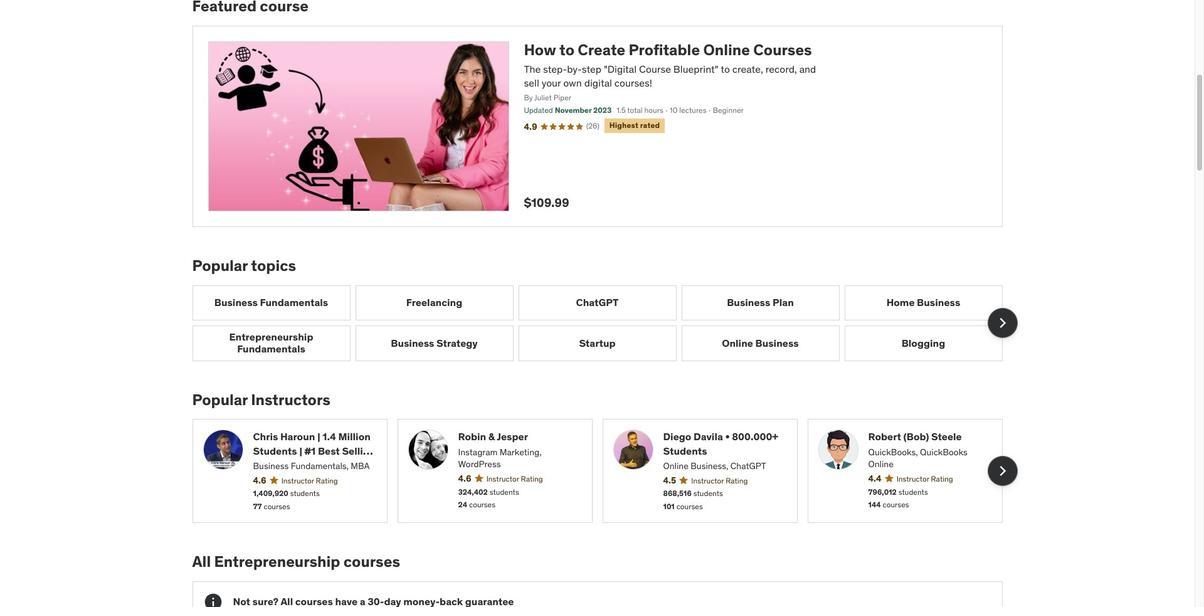Task type: locate. For each thing, give the bounding box(es) containing it.
1 horizontal spatial to
[[721, 63, 730, 75]]

(bob)
[[904, 431, 929, 443]]

2 popular from the top
[[192, 390, 248, 409]]

the
[[524, 63, 541, 75]]

freelancing link
[[355, 285, 513, 321]]

robert (bob) steele link
[[868, 430, 992, 444]]

highest rated
[[610, 121, 660, 130]]

blogging link
[[845, 326, 1003, 361]]

4.6
[[458, 473, 472, 484], [253, 475, 266, 486]]

chatgpt inside diego davila • 800.000+ students online business, chatgpt
[[731, 460, 766, 472]]

instructor rating down robert (bob) steele quickbooks, quickbooks online
[[897, 474, 953, 484]]

to up by-
[[560, 40, 575, 60]]

online inside 'online business' link
[[722, 337, 753, 349]]

students inside 1,409,920 students 77 courses
[[290, 489, 320, 498]]

1 vertical spatial chatgpt
[[731, 460, 766, 472]]

carousel element containing business fundamentals
[[192, 285, 1018, 361]]

0 vertical spatial popular
[[192, 256, 248, 275]]

business,
[[691, 460, 728, 472]]

online inside robert (bob) steele quickbooks, quickbooks online
[[868, 459, 894, 470]]

1 vertical spatial entrepreneurship
[[214, 552, 340, 571]]

0 vertical spatial |
[[317, 431, 320, 443]]

all
[[192, 552, 211, 571]]

students inside the 324,402 students 24 courses
[[490, 487, 519, 497]]

diego
[[663, 431, 692, 443]]

800.000+
[[732, 431, 779, 443]]

& down #1
[[299, 459, 305, 471]]

entrepreneurship
[[229, 331, 313, 343], [214, 552, 340, 571]]

2 carousel element from the top
[[192, 419, 1018, 523]]

144
[[868, 500, 881, 510]]

blueprint"
[[674, 63, 719, 75]]

online up 4.4
[[868, 459, 894, 470]]

quickbooks
[[920, 446, 968, 458]]

fundamentals for business fundamentals
[[260, 296, 328, 309]]

students inside the chris haroun | 1.4 million students | #1 best selling business & finance prof.
[[253, 445, 297, 457]]

highest
[[610, 121, 639, 130]]

hours
[[645, 106, 664, 115]]

carousel element for popular topics
[[192, 285, 1018, 361]]

& inside robin & jesper instagram marketing, wordpress
[[489, 431, 495, 443]]

total
[[627, 106, 643, 115]]

& right 'robin'
[[489, 431, 495, 443]]

students right 796,012
[[899, 487, 928, 497]]

0 vertical spatial carousel element
[[192, 285, 1018, 361]]

popular for popular instructors
[[192, 390, 248, 409]]

carousel element
[[192, 285, 1018, 361], [192, 419, 1018, 523]]

diego davila • 800.000+ students link
[[663, 430, 787, 458]]

mba
[[351, 460, 370, 472]]

0 horizontal spatial chatgpt
[[576, 296, 619, 309]]

to left create,
[[721, 63, 730, 75]]

courses
[[469, 500, 496, 510], [883, 500, 909, 510], [264, 502, 290, 511], [677, 502, 703, 511], [344, 552, 400, 571]]

students down business fundamentals, mba
[[290, 489, 320, 498]]

step
[[582, 63, 602, 75]]

students right 324,402
[[490, 487, 519, 497]]

courses inside the 324,402 students 24 courses
[[469, 500, 496, 510]]

online down business plan link
[[722, 337, 753, 349]]

instructor rating down business,
[[691, 476, 748, 485]]

1 horizontal spatial students
[[663, 445, 707, 457]]

courses inside 796,012 students 144 courses
[[883, 500, 909, 510]]

1 carousel element from the top
[[192, 285, 1018, 361]]

1 vertical spatial popular
[[192, 390, 248, 409]]

|
[[317, 431, 320, 443], [299, 445, 302, 457]]

2 students from the left
[[663, 445, 707, 457]]

instructor rating for instagram
[[487, 474, 543, 484]]

business plan
[[727, 296, 794, 309]]

chatgpt up startup
[[576, 296, 619, 309]]

rating for students
[[316, 476, 338, 485]]

fundamentals
[[260, 296, 328, 309], [237, 343, 305, 355]]

rating
[[521, 474, 543, 484], [931, 474, 953, 484], [316, 476, 338, 485], [726, 476, 748, 485]]

instructor up the 324,402 students 24 courses
[[487, 474, 519, 484]]

students down diego
[[663, 445, 707, 457]]

to
[[560, 40, 575, 60], [721, 63, 730, 75]]

instructor down business,
[[691, 476, 724, 485]]

4.6 up 1,409,920
[[253, 475, 266, 486]]

digital
[[584, 77, 612, 89]]

entrepreneurship down business fundamentals link
[[229, 331, 313, 343]]

robin & jesper instagram marketing, wordpress
[[458, 431, 542, 470]]

1 popular from the top
[[192, 256, 248, 275]]

1.4
[[323, 431, 336, 443]]

online up create,
[[703, 40, 750, 60]]

"digital
[[604, 63, 637, 75]]

courses for students
[[677, 502, 703, 511]]

popular for popular topics
[[192, 256, 248, 275]]

instructor for instagram
[[487, 474, 519, 484]]

4.5
[[663, 475, 676, 486]]

how
[[524, 40, 556, 60]]

courses
[[754, 40, 812, 60]]

robert
[[868, 431, 901, 443]]

students
[[490, 487, 519, 497], [899, 487, 928, 497], [290, 489, 320, 498], [694, 489, 723, 498]]

startup
[[579, 337, 616, 349]]

instructor for courses
[[281, 476, 314, 485]]

instructor up 796,012 students 144 courses
[[897, 474, 929, 484]]

students inside 796,012 students 144 courses
[[899, 487, 928, 497]]

by-
[[567, 63, 582, 75]]

1 vertical spatial &
[[299, 459, 305, 471]]

robert (bob) steele quickbooks, quickbooks online
[[868, 431, 968, 470]]

1 horizontal spatial &
[[489, 431, 495, 443]]

rating down marketing,
[[521, 474, 543, 484]]

0 horizontal spatial students
[[253, 445, 297, 457]]

0 horizontal spatial to
[[560, 40, 575, 60]]

how to create profitable online courses the step-by-step "digital course blueprint" to create, record, and sell your own digital courses! by juliet piper
[[524, 40, 816, 102]]

rating down business,
[[726, 476, 748, 485]]

juliet
[[534, 93, 552, 102]]

instructor
[[487, 474, 519, 484], [897, 474, 929, 484], [281, 476, 314, 485], [691, 476, 724, 485]]

students inside the 868,516 students 101 courses
[[694, 489, 723, 498]]

online business link
[[682, 326, 840, 361]]

online
[[703, 40, 750, 60], [722, 337, 753, 349], [868, 459, 894, 470], [663, 460, 689, 472]]

instructor down business fundamentals, mba
[[281, 476, 314, 485]]

rating down the finance
[[316, 476, 338, 485]]

fundamentals for entrepreneurship fundamentals
[[237, 343, 305, 355]]

0 horizontal spatial |
[[299, 445, 302, 457]]

$109.99
[[524, 195, 569, 210]]

instructor rating down business fundamentals, mba
[[281, 476, 338, 485]]

students for students
[[694, 489, 723, 498]]

fundamentals inside entrepreneurship fundamentals
[[237, 343, 305, 355]]

1 horizontal spatial |
[[317, 431, 320, 443]]

4.6 up 324,402
[[458, 473, 472, 484]]

courses!
[[615, 77, 652, 89]]

0 horizontal spatial &
[[299, 459, 305, 471]]

instructor rating for 800.000+
[[691, 476, 748, 485]]

business inside the chris haroun | 1.4 million students | #1 best selling business & finance prof.
[[253, 459, 297, 471]]

1 horizontal spatial chatgpt
[[731, 460, 766, 472]]

topics
[[251, 256, 296, 275]]

carousel element containing chris haroun | 1.4 million students | #1 best selling business & finance prof.
[[192, 419, 1018, 523]]

rating down quickbooks
[[931, 474, 953, 484]]

0 horizontal spatial 4.6
[[253, 475, 266, 486]]

#1
[[305, 445, 316, 457]]

1 students from the left
[[253, 445, 297, 457]]

home business link
[[845, 285, 1003, 321]]

carousel element for popular instructors
[[192, 419, 1018, 523]]

students down 'chris'
[[253, 445, 297, 457]]

0 vertical spatial &
[[489, 431, 495, 443]]

fundamentals down business fundamentals link
[[237, 343, 305, 355]]

| left 1.4
[[317, 431, 320, 443]]

business
[[214, 296, 258, 309], [727, 296, 771, 309], [917, 296, 961, 309], [391, 337, 434, 349], [756, 337, 799, 349], [253, 459, 297, 471], [253, 460, 289, 472]]

1 horizontal spatial 4.6
[[458, 473, 472, 484]]

business fundamentals link
[[192, 285, 350, 321]]

popular
[[192, 256, 248, 275], [192, 390, 248, 409]]

blogging
[[902, 337, 945, 349]]

chris haroun | 1.4 million students | #1 best selling business & finance prof. link
[[253, 430, 377, 471]]

instructor rating for quickbooks,
[[897, 474, 953, 484]]

students down business,
[[694, 489, 723, 498]]

| left #1
[[299, 445, 302, 457]]

0 vertical spatial fundamentals
[[260, 296, 328, 309]]

entrepreneurship down 77
[[214, 552, 340, 571]]

and
[[800, 63, 816, 75]]

4.6 for 1,409,920
[[253, 475, 266, 486]]

fundamentals down topics
[[260, 296, 328, 309]]

diego davila • 800.000+ students online business, chatgpt
[[663, 431, 779, 472]]

popular instructors element
[[192, 390, 1018, 523]]

piper
[[554, 93, 572, 102]]

instructor rating down marketing,
[[487, 474, 543, 484]]

finance
[[307, 459, 345, 471]]

instructor for quickbooks,
[[897, 474, 929, 484]]

chatgpt down 800.000+
[[731, 460, 766, 472]]

1 vertical spatial fundamentals
[[237, 343, 305, 355]]

updated
[[524, 106, 553, 115]]

chatgpt
[[576, 296, 619, 309], [731, 460, 766, 472]]

chatgpt link
[[518, 285, 677, 321]]

1 vertical spatial |
[[299, 445, 302, 457]]

courses inside the 868,516 students 101 courses
[[677, 502, 703, 511]]

1 vertical spatial carousel element
[[192, 419, 1018, 523]]

popular instructors
[[192, 390, 330, 409]]

courses inside 1,409,920 students 77 courses
[[264, 502, 290, 511]]

online up 4.5
[[663, 460, 689, 472]]



Task type: vqa. For each thing, say whether or not it's contained in the screenshot.
PIPER
yes



Task type: describe. For each thing, give the bounding box(es) containing it.
your
[[542, 77, 561, 89]]

plan
[[773, 296, 794, 309]]

prof.
[[347, 459, 370, 471]]

step-
[[543, 63, 567, 75]]

home
[[887, 296, 915, 309]]

robin
[[458, 431, 486, 443]]

beginner
[[713, 106, 744, 115]]

steele
[[931, 431, 962, 443]]

796,012 students 144 courses
[[868, 487, 928, 510]]

& inside the chris haroun | 1.4 million students | #1 best selling business & finance prof.
[[299, 459, 305, 471]]

1.5
[[617, 106, 626, 115]]

entrepreneurship fundamentals
[[229, 331, 313, 355]]

868,516
[[663, 489, 692, 498]]

entrepreneurship fundamentals link
[[192, 326, 350, 361]]

(26)
[[586, 121, 600, 131]]

business fundamentals, mba
[[253, 460, 370, 472]]

324,402
[[458, 487, 488, 497]]

record,
[[766, 63, 797, 75]]

796,012
[[868, 487, 897, 497]]

students for quickbooks
[[899, 487, 928, 497]]

online inside how to create profitable online courses the step-by-step "digital course blueprint" to create, record, and sell your own digital courses! by juliet piper
[[703, 40, 750, 60]]

own
[[563, 77, 582, 89]]

course
[[639, 63, 671, 75]]

million
[[338, 431, 371, 443]]

rated
[[640, 121, 660, 130]]

1.5 total hours
[[617, 106, 664, 115]]

haroun
[[280, 431, 315, 443]]

students inside diego davila • 800.000+ students online business, chatgpt
[[663, 445, 707, 457]]

24
[[458, 500, 467, 510]]

4.9
[[524, 121, 537, 132]]

courses for marketing,
[[469, 500, 496, 510]]

create,
[[732, 63, 763, 75]]

updated november 2023
[[524, 106, 612, 115]]

chris haroun | 1.4 million students | #1 best selling business & finance prof.
[[253, 431, 375, 471]]

1 vertical spatial to
[[721, 63, 730, 75]]

324,402 students 24 courses
[[458, 487, 519, 510]]

november
[[555, 106, 592, 115]]

0 vertical spatial to
[[560, 40, 575, 60]]

next image
[[993, 461, 1013, 481]]

next image
[[993, 313, 1013, 333]]

marketing,
[[500, 446, 542, 458]]

business fundamentals
[[214, 296, 328, 309]]

1,409,920
[[253, 489, 288, 498]]

77
[[253, 502, 262, 511]]

home business
[[887, 296, 961, 309]]

selling
[[342, 445, 375, 457]]

profitable
[[629, 40, 700, 60]]

wordpress
[[458, 459, 501, 470]]

business plan link
[[682, 285, 840, 321]]

jesper
[[497, 431, 528, 443]]

freelancing
[[406, 296, 462, 309]]

instagram
[[458, 446, 498, 458]]

0 vertical spatial entrepreneurship
[[229, 331, 313, 343]]

robin & jesper link
[[458, 430, 582, 444]]

strategy
[[437, 337, 478, 349]]

all entrepreneurship courses
[[192, 552, 400, 571]]

fundamentals,
[[291, 460, 349, 472]]

rating for (bob)
[[931, 474, 953, 484]]

4.4
[[868, 473, 882, 484]]

rating for davila
[[726, 476, 748, 485]]

101
[[663, 502, 675, 511]]

868,516 students 101 courses
[[663, 489, 723, 511]]

sell
[[524, 77, 539, 89]]

business strategy link
[[355, 326, 513, 361]]

1,409,920 students 77 courses
[[253, 489, 320, 511]]

0 vertical spatial chatgpt
[[576, 296, 619, 309]]

instructors
[[251, 390, 330, 409]]

instructor for 800.000+
[[691, 476, 724, 485]]

students for marketing,
[[490, 487, 519, 497]]

popular topics
[[192, 256, 296, 275]]

chris
[[253, 431, 278, 443]]

courses for quickbooks
[[883, 500, 909, 510]]

online inside diego davila • 800.000+ students online business, chatgpt
[[663, 460, 689, 472]]

quickbooks,
[[868, 446, 918, 458]]

create
[[578, 40, 626, 60]]

4.6 for robin
[[458, 473, 472, 484]]

business strategy
[[391, 337, 478, 349]]

startup link
[[518, 326, 677, 361]]

by
[[524, 93, 533, 102]]

instructor rating for courses
[[281, 476, 338, 485]]

lectures
[[680, 106, 707, 115]]

rating for &
[[521, 474, 543, 484]]

10 lectures
[[670, 106, 707, 115]]

2023
[[593, 106, 612, 115]]

online business
[[722, 337, 799, 349]]



